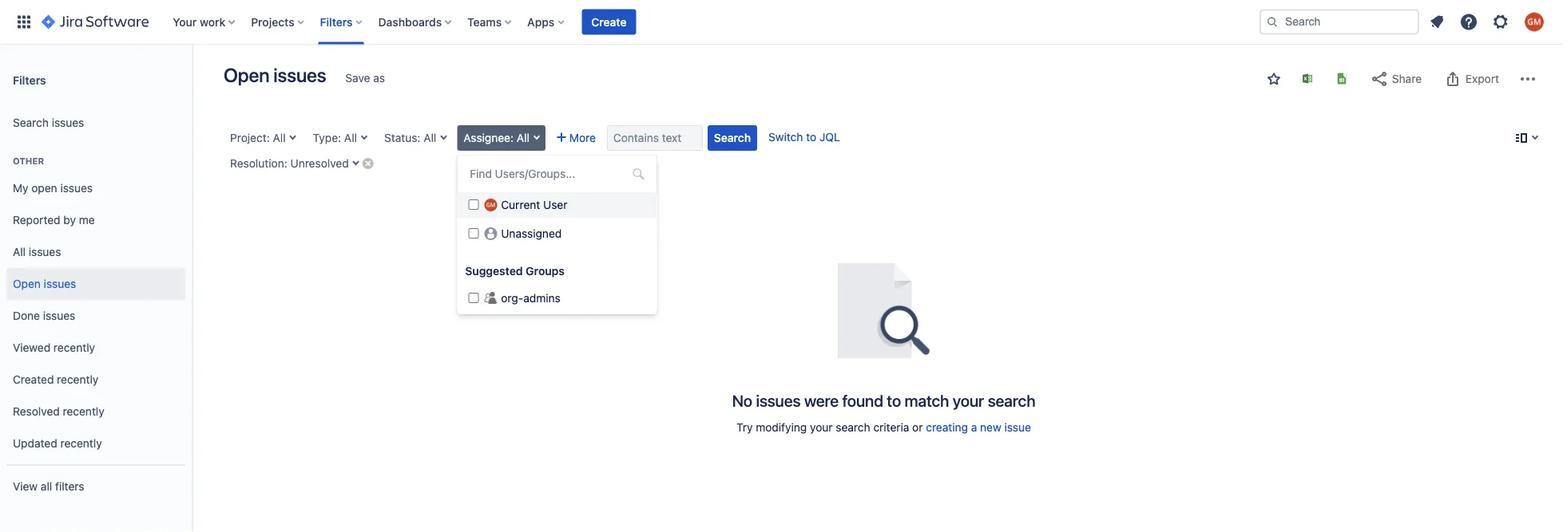 Task type: vqa. For each thing, say whether or not it's contained in the screenshot.
Suggested Groups
yes



Task type: locate. For each thing, give the bounding box(es) containing it.
search button
[[708, 125, 757, 151]]

reported by me link
[[6, 205, 185, 236]]

recently up created recently
[[53, 342, 95, 355]]

1 horizontal spatial open issues
[[224, 64, 326, 86]]

search
[[13, 116, 49, 130], [714, 131, 751, 145]]

1 vertical spatial search
[[836, 421, 871, 435]]

0 horizontal spatial open
[[13, 278, 41, 291]]

recently for resolved recently
[[63, 406, 104, 419]]

suggested
[[465, 265, 523, 278]]

filters right projects dropdown button
[[320, 15, 353, 28]]

0 vertical spatial search
[[988, 391, 1036, 410]]

issues up viewed recently
[[43, 310, 75, 323]]

dashboards button
[[374, 9, 458, 35]]

apps
[[527, 15, 555, 28]]

0 horizontal spatial search
[[836, 421, 871, 435]]

open
[[224, 64, 269, 86], [13, 278, 41, 291]]

status:
[[384, 131, 421, 145]]

share
[[1392, 72, 1422, 85]]

1 vertical spatial your
[[810, 421, 833, 435]]

search down found
[[836, 421, 871, 435]]

your profile and settings image
[[1525, 12, 1544, 32]]

done issues
[[13, 310, 75, 323]]

updated recently link
[[6, 428, 185, 460]]

0 horizontal spatial search
[[13, 116, 49, 130]]

me
[[79, 214, 95, 227]]

all down reported
[[13, 246, 26, 259]]

issues
[[273, 64, 326, 86], [52, 116, 84, 130], [60, 182, 93, 195], [29, 246, 61, 259], [44, 278, 76, 291], [43, 310, 75, 323], [756, 391, 801, 410]]

all right type:
[[344, 131, 357, 145]]

search inside button
[[714, 131, 751, 145]]

recently inside "link"
[[63, 406, 104, 419]]

filters button
[[315, 9, 369, 35]]

user
[[543, 199, 568, 212]]

recently
[[53, 342, 95, 355], [57, 374, 99, 387], [63, 406, 104, 419], [60, 437, 102, 451]]

search issues
[[13, 116, 84, 130]]

0 vertical spatial your
[[953, 391, 984, 410]]

all for project: all
[[273, 131, 286, 145]]

0 horizontal spatial to
[[806, 131, 817, 144]]

1 vertical spatial open
[[13, 278, 41, 291]]

1 vertical spatial to
[[887, 391, 901, 410]]

search
[[988, 391, 1036, 410], [836, 421, 871, 435]]

admins
[[523, 292, 561, 305]]

creating a new issue link
[[926, 421, 1031, 435]]

0 vertical spatial to
[[806, 131, 817, 144]]

reported by me
[[13, 214, 95, 227]]

0 horizontal spatial your
[[810, 421, 833, 435]]

None checkbox
[[468, 228, 479, 239]]

viewed recently
[[13, 342, 95, 355]]

0 vertical spatial search
[[13, 116, 49, 130]]

open issues down projects dropdown button
[[224, 64, 326, 86]]

issues up modifying
[[756, 391, 801, 410]]

1 vertical spatial filters
[[13, 73, 46, 86]]

search up other
[[13, 116, 49, 130]]

all right assignee:
[[517, 131, 530, 145]]

teams button
[[463, 9, 518, 35]]

done
[[13, 310, 40, 323]]

my open issues link
[[6, 173, 185, 205]]

resolved recently link
[[6, 396, 185, 428]]

updated recently
[[13, 437, 102, 451]]

or
[[912, 421, 923, 435]]

were
[[804, 391, 839, 410]]

my
[[13, 182, 28, 195]]

current
[[501, 199, 540, 212]]

open inside other group
[[13, 278, 41, 291]]

issues up my open issues on the top of the page
[[52, 116, 84, 130]]

to up criteria
[[887, 391, 901, 410]]

criteria
[[874, 421, 909, 435]]

notifications image
[[1428, 12, 1447, 32]]

switch
[[769, 131, 803, 144]]

current user
[[501, 199, 568, 212]]

project:
[[230, 131, 270, 145]]

filters up "search issues"
[[13, 73, 46, 86]]

by
[[63, 214, 76, 227]]

0 horizontal spatial open issues
[[13, 278, 76, 291]]

1 vertical spatial search
[[714, 131, 751, 145]]

to
[[806, 131, 817, 144], [887, 391, 901, 410]]

open right the sidebar navigation icon
[[224, 64, 269, 86]]

all
[[273, 131, 286, 145], [344, 131, 357, 145], [424, 131, 436, 145], [517, 131, 530, 145], [13, 246, 26, 259]]

banner containing your work
[[0, 0, 1563, 45]]

save
[[345, 72, 370, 85]]

more
[[570, 131, 596, 145]]

more button
[[550, 125, 602, 151]]

created recently link
[[6, 364, 185, 396]]

type: all
[[313, 131, 357, 145]]

save as button
[[337, 66, 393, 91]]

primary element
[[10, 0, 1260, 44]]

teams
[[467, 15, 502, 28]]

1 horizontal spatial your
[[953, 391, 984, 410]]

1 horizontal spatial search
[[714, 131, 751, 145]]

project: all
[[230, 131, 286, 145]]

issues down reported
[[29, 246, 61, 259]]

search issues link
[[6, 107, 185, 139]]

recently down viewed recently link
[[57, 374, 99, 387]]

issues inside 'link'
[[60, 182, 93, 195]]

unresolved
[[290, 157, 349, 170]]

export button
[[1436, 66, 1508, 92]]

small image
[[1268, 73, 1281, 85]]

org-admins
[[501, 292, 561, 305]]

all for type: all
[[344, 131, 357, 145]]

export
[[1466, 72, 1500, 85]]

filters
[[320, 15, 353, 28], [13, 73, 46, 86]]

search up issue
[[988, 391, 1036, 410]]

recently down created recently link
[[63, 406, 104, 419]]

jira software image
[[42, 12, 149, 32], [42, 12, 149, 32]]

1 horizontal spatial filters
[[320, 15, 353, 28]]

your
[[953, 391, 984, 410], [810, 421, 833, 435]]

banner
[[0, 0, 1563, 45]]

recently down resolved recently "link" at the left bottom of page
[[60, 437, 102, 451]]

Search issues using keywords text field
[[607, 125, 703, 151]]

search for search
[[714, 131, 751, 145]]

open issues
[[224, 64, 326, 86], [13, 278, 76, 291]]

1 horizontal spatial open
[[224, 64, 269, 86]]

1 vertical spatial open issues
[[13, 278, 76, 291]]

your down "were"
[[810, 421, 833, 435]]

your up a
[[953, 391, 984, 410]]

match
[[905, 391, 949, 410]]

issues right open
[[60, 182, 93, 195]]

0 vertical spatial open issues
[[224, 64, 326, 86]]

all for status: all
[[424, 131, 436, 145]]

all up resolution: unresolved
[[273, 131, 286, 145]]

all for assignee: all
[[517, 131, 530, 145]]

Search field
[[1260, 9, 1420, 35]]

to left jql
[[806, 131, 817, 144]]

as
[[373, 72, 385, 85]]

0 vertical spatial filters
[[320, 15, 353, 28]]

recently for updated recently
[[60, 437, 102, 451]]

open issues up done issues
[[13, 278, 76, 291]]

found
[[842, 391, 883, 410]]

None checkbox
[[468, 200, 479, 210], [468, 293, 479, 304], [468, 200, 479, 210], [468, 293, 479, 304]]

try modifying your search criteria or creating a new issue
[[737, 421, 1031, 435]]

sidebar navigation image
[[174, 64, 209, 96]]

issue
[[1005, 421, 1031, 435]]

dashboards
[[378, 15, 442, 28]]

search left 'switch' at the top of the page
[[714, 131, 751, 145]]

status: all
[[384, 131, 436, 145]]

projects
[[251, 15, 295, 28]]

open up done
[[13, 278, 41, 291]]

all right status:
[[424, 131, 436, 145]]



Task type: describe. For each thing, give the bounding box(es) containing it.
resolved recently
[[13, 406, 104, 419]]

all inside all issues 'link'
[[13, 246, 26, 259]]

recently for viewed recently
[[53, 342, 95, 355]]

a
[[971, 421, 977, 435]]

default image
[[632, 168, 645, 181]]

search image
[[1266, 16, 1279, 28]]

try
[[737, 421, 753, 435]]

work
[[200, 15, 225, 28]]

modifying
[[756, 421, 807, 435]]

new
[[980, 421, 1002, 435]]

resolution:
[[230, 157, 287, 170]]

projects button
[[246, 9, 310, 35]]

Find Users/Groups... field
[[465, 163, 649, 185]]

all issues link
[[6, 236, 185, 268]]

resolution: unresolved
[[230, 157, 349, 170]]

open issues inside other group
[[13, 278, 76, 291]]

unassigned
[[501, 227, 562, 240]]

view
[[13, 481, 38, 494]]

0 vertical spatial open
[[224, 64, 269, 86]]

your work button
[[168, 9, 241, 35]]

open in microsoft excel image
[[1301, 72, 1314, 85]]

jql
[[820, 131, 840, 144]]

suggested groups
[[465, 265, 565, 278]]

done issues link
[[6, 300, 185, 332]]

created recently
[[13, 374, 99, 387]]

search for search issues
[[13, 116, 49, 130]]

viewed recently link
[[6, 332, 185, 364]]

help image
[[1460, 12, 1479, 32]]

open issues link
[[6, 268, 185, 300]]

view all filters link
[[6, 471, 185, 503]]

create button
[[582, 9, 636, 35]]

my open issues
[[13, 182, 93, 195]]

all
[[41, 481, 52, 494]]

creating
[[926, 421, 968, 435]]

no issues were found to match your search
[[732, 391, 1036, 410]]

settings image
[[1492, 12, 1511, 32]]

apps button
[[523, 9, 571, 35]]

groups
[[526, 265, 565, 278]]

open in google sheets image
[[1336, 72, 1349, 85]]

resolved
[[13, 406, 60, 419]]

view all filters
[[13, 481, 84, 494]]

1 horizontal spatial search
[[988, 391, 1036, 410]]

viewed
[[13, 342, 50, 355]]

no
[[732, 391, 753, 410]]

filters
[[55, 481, 84, 494]]

share link
[[1362, 66, 1430, 92]]

issues inside 'link'
[[29, 246, 61, 259]]

other
[[13, 156, 44, 167]]

updated
[[13, 437, 57, 451]]

1 horizontal spatial to
[[887, 391, 901, 410]]

appswitcher icon image
[[14, 12, 34, 32]]

created
[[13, 374, 54, 387]]

your
[[173, 15, 197, 28]]

org-
[[501, 292, 523, 305]]

recently for created recently
[[57, 374, 99, 387]]

assignee:
[[464, 131, 514, 145]]

save as
[[345, 72, 385, 85]]

all issues
[[13, 246, 61, 259]]

0 horizontal spatial filters
[[13, 73, 46, 86]]

issues down projects dropdown button
[[273, 64, 326, 86]]

remove criteria image
[[362, 157, 374, 170]]

assignee: all
[[464, 131, 530, 145]]

issues up done issues
[[44, 278, 76, 291]]

type:
[[313, 131, 341, 145]]

create
[[591, 15, 627, 28]]

switch to jql
[[769, 131, 840, 144]]

reported
[[13, 214, 60, 227]]

open
[[31, 182, 57, 195]]

other group
[[6, 139, 185, 465]]

your work
[[173, 15, 225, 28]]

switch to jql link
[[769, 131, 840, 144]]

filters inside dropdown button
[[320, 15, 353, 28]]



